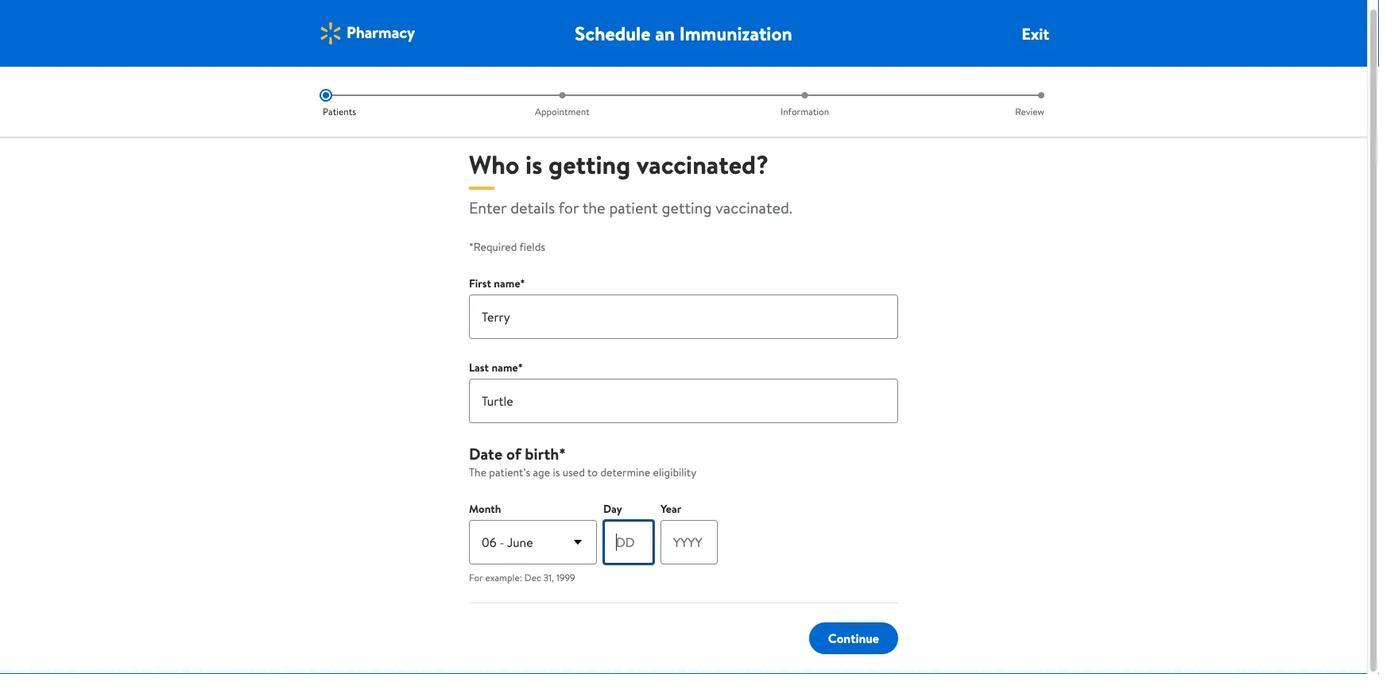 Task type: vqa. For each thing, say whether or not it's contained in the screenshot.
left getting
yes



Task type: locate. For each thing, give the bounding box(es) containing it.
patient
[[609, 196, 658, 219]]

name* right 'first'
[[494, 276, 525, 291]]

information list item
[[684, 89, 926, 118]]

year
[[661, 502, 681, 517]]

pharmacy
[[347, 21, 415, 43]]

list
[[320, 89, 1048, 118]]

exit button
[[1022, 22, 1049, 45]]

pharmacy button
[[318, 21, 415, 46]]

review list item
[[926, 89, 1048, 118]]

fields
[[519, 239, 545, 255]]

getting down the vaccinated? on the top
[[662, 196, 712, 219]]

enter
[[469, 196, 507, 219]]

getting up 'the'
[[548, 147, 631, 182]]

continue
[[828, 630, 879, 648]]

1 vertical spatial getting
[[662, 196, 712, 219]]

details
[[510, 196, 555, 219]]

age
[[533, 465, 550, 480]]

vaccinated.
[[716, 196, 792, 219]]

determine
[[600, 465, 650, 480]]

the
[[469, 465, 486, 480]]

patients
[[323, 105, 356, 118]]

is right age
[[553, 465, 560, 480]]

name*
[[494, 276, 525, 291], [492, 360, 523, 376]]

of
[[506, 443, 521, 465]]

name* right the last
[[492, 360, 523, 376]]

for
[[558, 196, 579, 219]]

schedule an immunization
[[575, 20, 792, 46]]

0 vertical spatial getting
[[548, 147, 631, 182]]

getting
[[548, 147, 631, 182], [662, 196, 712, 219]]

birth*
[[525, 443, 566, 465]]

to
[[587, 465, 598, 480]]

1 vertical spatial is
[[553, 465, 560, 480]]

0 vertical spatial is
[[525, 147, 542, 182]]

vaccinated?
[[637, 147, 769, 182]]

name* for last name*
[[492, 360, 523, 376]]

1 vertical spatial name*
[[492, 360, 523, 376]]

First name* text field
[[469, 295, 898, 339]]

information
[[781, 105, 829, 118]]

0 horizontal spatial is
[[525, 147, 542, 182]]

1 horizontal spatial is
[[553, 465, 560, 480]]

is
[[525, 147, 542, 182], [553, 465, 560, 480]]

0 vertical spatial name*
[[494, 276, 525, 291]]

is right who
[[525, 147, 542, 182]]

first
[[469, 276, 491, 291]]

the
[[582, 196, 605, 219]]

who
[[469, 147, 519, 182]]

day
[[603, 502, 622, 517]]



Task type: describe. For each thing, give the bounding box(es) containing it.
exit
[[1022, 22, 1049, 45]]

Year text field
[[661, 521, 718, 565]]

patients list item
[[320, 89, 441, 118]]

for example: dec 31, 1999
[[469, 571, 575, 585]]

*required
[[469, 239, 517, 255]]

last name*
[[469, 360, 523, 376]]

Last name* text field
[[469, 379, 898, 424]]

is inside date of birth* the patient's age is used to determine eligibility
[[553, 465, 560, 480]]

month
[[469, 502, 501, 517]]

0 horizontal spatial getting
[[548, 147, 631, 182]]

for
[[469, 571, 483, 585]]

first name*
[[469, 276, 525, 291]]

date of birth* the patient's age is used to determine eligibility
[[469, 443, 696, 480]]

31,
[[544, 571, 554, 585]]

1 horizontal spatial getting
[[662, 196, 712, 219]]

patient's
[[489, 465, 530, 480]]

dec
[[524, 571, 541, 585]]

review
[[1015, 105, 1044, 118]]

who is getting vaccinated?
[[469, 147, 769, 182]]

immunization
[[679, 20, 792, 46]]

example:
[[485, 571, 522, 585]]

schedule
[[575, 20, 650, 46]]

date
[[469, 443, 502, 465]]

enter details for the  patient getting vaccinated.
[[469, 196, 792, 219]]

*required fields
[[469, 239, 545, 255]]

1999
[[556, 571, 575, 585]]

an
[[655, 20, 675, 46]]

continue button
[[809, 623, 898, 655]]

eligibility
[[653, 465, 696, 480]]

Day text field
[[603, 521, 654, 565]]

name* for first name*
[[494, 276, 525, 291]]

appointment
[[535, 105, 590, 118]]

appointment list item
[[441, 89, 684, 118]]

list containing patients
[[320, 89, 1048, 118]]

last
[[469, 360, 489, 376]]

used
[[563, 465, 585, 480]]



